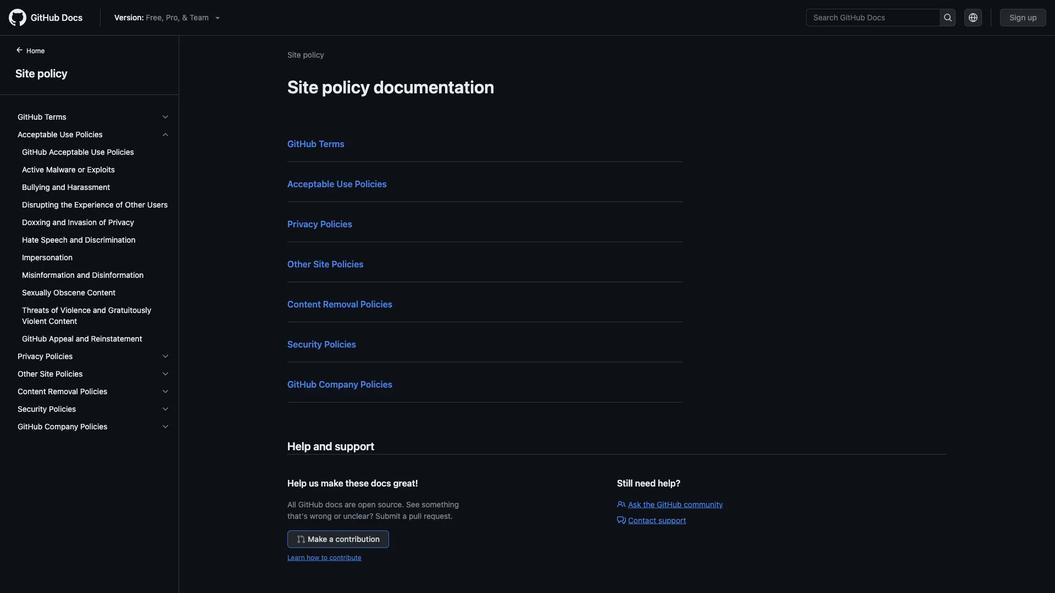 Task type: vqa. For each thing, say whether or not it's contained in the screenshot.
sc 9kayk9 0 icon related to Security Policies
yes



Task type: describe. For each thing, give the bounding box(es) containing it.
open
[[358, 500, 376, 509]]

sc 9kayk9 0 image for security policies
[[161, 405, 170, 414]]

github terms button
[[13, 108, 174, 126]]

violent
[[22, 317, 47, 326]]

help and support
[[287, 440, 374, 453]]

wrong
[[310, 512, 332, 521]]

sexually obscene content link
[[13, 284, 174, 302]]

make a contribution
[[308, 535, 380, 544]]

0 vertical spatial support
[[335, 440, 374, 453]]

make a contribution link
[[287, 531, 389, 548]]

sc 9kayk9 0 image for other site policies
[[161, 370, 170, 379]]

2 horizontal spatial other
[[287, 259, 311, 270]]

sc 9kayk9 0 image for github company policies
[[161, 423, 170, 431]]

1 horizontal spatial site policy link
[[287, 50, 324, 59]]

of inside threats of violence and gratuitously violent content
[[51, 306, 58, 315]]

security policies link
[[287, 339, 356, 350]]

and up the us
[[313, 440, 332, 453]]

contact support
[[628, 516, 686, 525]]

version:
[[114, 13, 144, 22]]

obscene
[[53, 288, 85, 297]]

security inside dropdown button
[[18, 405, 47, 414]]

harassment
[[67, 183, 110, 192]]

content inside threats of violence and gratuitously violent content
[[49, 317, 77, 326]]

reinstatement
[[91, 334, 142, 343]]

acceptable use policies inside dropdown button
[[18, 130, 103, 139]]

doxxing and invasion of privacy
[[22, 218, 134, 227]]

impersonation
[[22, 253, 73, 262]]

security policies button
[[13, 401, 174, 418]]

use inside dropdown button
[[60, 130, 73, 139]]

the for disrupting
[[61, 200, 72, 209]]

1 vertical spatial site policy link
[[13, 65, 165, 81]]

other inside the acceptable use policies element
[[125, 200, 145, 209]]

docs inside all github docs are open source. see something that's wrong or unclear? submit a pull request.
[[325, 500, 343, 509]]

bullying and harassment
[[22, 183, 110, 192]]

help for help us make these docs great!
[[287, 478, 307, 489]]

acceptable inside dropdown button
[[18, 130, 58, 139]]

security policies inside dropdown button
[[18, 405, 76, 414]]

learn how to contribute
[[287, 554, 361, 562]]

2 horizontal spatial privacy
[[287, 219, 318, 229]]

sign up link
[[1000, 9, 1046, 26]]

triangle down image
[[213, 13, 222, 22]]

content removal policies inside dropdown button
[[18, 387, 107, 396]]

of for other
[[116, 200, 123, 209]]

1 vertical spatial acceptable
[[49, 148, 89, 157]]

hate speech and discrimination link
[[13, 231, 174, 249]]

github company policies link
[[287, 379, 392, 390]]

contact
[[628, 516, 656, 525]]

see
[[406, 500, 420, 509]]

sign up
[[1010, 13, 1037, 22]]

need
[[635, 478, 656, 489]]

1 vertical spatial a
[[329, 535, 333, 544]]

ask the github community link
[[617, 500, 723, 509]]

and inside threats of violence and gratuitously violent content
[[93, 306, 106, 315]]

sc 9kayk9 0 image for acceptable use policies
[[161, 130, 170, 139]]

misinformation and disinformation
[[22, 271, 144, 280]]

exploits
[[87, 165, 115, 174]]

docs
[[62, 12, 82, 23]]

experience
[[74, 200, 114, 209]]

pull
[[409, 512, 422, 521]]

learn how to contribute link
[[287, 554, 361, 562]]

community
[[684, 500, 723, 509]]

contact support link
[[617, 516, 686, 525]]

help us make these docs great!
[[287, 478, 418, 489]]

policies inside dropdown button
[[80, 387, 107, 396]]

0 horizontal spatial site policy
[[15, 66, 68, 79]]

acceptable use policies element for github terms
[[9, 126, 179, 348]]

hate
[[22, 235, 39, 245]]

0 vertical spatial site policy
[[287, 50, 324, 59]]

version: free, pro, & team
[[114, 13, 209, 22]]

0 vertical spatial company
[[319, 379, 358, 390]]

doxxing
[[22, 218, 50, 227]]

acceptable use policies link
[[287, 179, 387, 189]]

sign
[[1010, 13, 1026, 22]]

2 horizontal spatial use
[[337, 179, 353, 189]]

and right appeal
[[76, 334, 89, 343]]

contribute
[[329, 554, 361, 562]]

speech
[[41, 235, 68, 245]]

content removal policies button
[[13, 383, 174, 401]]

or inside the acceptable use policies element
[[78, 165, 85, 174]]

threats of violence and gratuitously violent content link
[[13, 302, 174, 330]]

other site policies link
[[287, 259, 364, 270]]

great!
[[393, 478, 418, 489]]

free,
[[146, 13, 164, 22]]

github company policies inside dropdown button
[[18, 422, 107, 431]]

github appeal and reinstatement link
[[13, 330, 174, 348]]

Search GitHub Docs search field
[[807, 9, 940, 26]]

team
[[190, 13, 209, 22]]

source.
[[378, 500, 404, 509]]

github company policies button
[[13, 418, 174, 436]]

unclear?
[[343, 512, 373, 521]]

site policy element
[[0, 45, 179, 592]]

users
[[147, 200, 168, 209]]

doxxing and invasion of privacy link
[[13, 214, 174, 231]]

terms inside dropdown button
[[45, 112, 66, 121]]

that's
[[287, 512, 308, 521]]

bullying
[[22, 183, 50, 192]]

sc 9kayk9 0 image for content removal policies
[[161, 387, 170, 396]]

active malware or exploits
[[22, 165, 115, 174]]

us
[[309, 478, 319, 489]]



Task type: locate. For each thing, give the bounding box(es) containing it.
0 vertical spatial github terms
[[18, 112, 66, 121]]

1 horizontal spatial terms
[[319, 139, 345, 149]]

terms up github acceptable use policies
[[45, 112, 66, 121]]

acceptable use policies element containing github acceptable use policies
[[9, 143, 179, 348]]

1 sc 9kayk9 0 image from the top
[[161, 352, 170, 361]]

a
[[403, 512, 407, 521], [329, 535, 333, 544]]

1 horizontal spatial other
[[125, 200, 145, 209]]

content
[[87, 288, 116, 297], [287, 299, 321, 310], [49, 317, 77, 326], [18, 387, 46, 396]]

are
[[345, 500, 356, 509]]

1 horizontal spatial other site policies
[[287, 259, 364, 270]]

sc 9kayk9 0 image inside the content removal policies dropdown button
[[161, 387, 170, 396]]

1 help from the top
[[287, 440, 311, 453]]

1 horizontal spatial security policies
[[287, 339, 356, 350]]

github acceptable use policies
[[22, 148, 134, 157]]

0 vertical spatial sc 9kayk9 0 image
[[161, 113, 170, 121]]

0 horizontal spatial company
[[45, 422, 78, 431]]

other left users
[[125, 200, 145, 209]]

1 horizontal spatial use
[[91, 148, 105, 157]]

0 vertical spatial privacy policies
[[287, 219, 352, 229]]

0 horizontal spatial acceptable use policies
[[18, 130, 103, 139]]

2 sc 9kayk9 0 image from the top
[[161, 370, 170, 379]]

privacy up discrimination in the top of the page
[[108, 218, 134, 227]]

removal inside dropdown button
[[48, 387, 78, 396]]

0 vertical spatial the
[[61, 200, 72, 209]]

site inside "other site policies" dropdown button
[[40, 370, 53, 379]]

policy
[[303, 50, 324, 59], [37, 66, 68, 79], [322, 76, 370, 97]]

sc 9kayk9 0 image for privacy policies
[[161, 352, 170, 361]]

misinformation and disinformation link
[[13, 267, 174, 284]]

discrimination
[[85, 235, 135, 245]]

removal down "other site policies" dropdown button
[[48, 387, 78, 396]]

threats of violence and gratuitously violent content
[[22, 306, 151, 326]]

of
[[116, 200, 123, 209], [99, 218, 106, 227], [51, 306, 58, 315]]

threats
[[22, 306, 49, 315]]

home link
[[11, 46, 62, 57]]

1 vertical spatial the
[[643, 500, 655, 509]]

acceptable use policies up privacy policies "link"
[[287, 179, 387, 189]]

acceptable use policies button
[[13, 126, 174, 143]]

other site policies down appeal
[[18, 370, 83, 379]]

search image
[[943, 13, 952, 22]]

2 vertical spatial other
[[18, 370, 38, 379]]

None search field
[[806, 9, 956, 26]]

of right threats
[[51, 306, 58, 315]]

1 horizontal spatial github terms
[[287, 139, 345, 149]]

github inside all github docs are open source. see something that's wrong or unclear? submit a pull request.
[[298, 500, 323, 509]]

sc 9kayk9 0 image inside the privacy policies dropdown button
[[161, 352, 170, 361]]

use up github acceptable use policies
[[60, 130, 73, 139]]

1 vertical spatial other site policies
[[18, 370, 83, 379]]

and down doxxing and invasion of privacy
[[70, 235, 83, 245]]

site policy
[[287, 50, 324, 59], [15, 66, 68, 79]]

security policies
[[287, 339, 356, 350], [18, 405, 76, 414]]

0 vertical spatial use
[[60, 130, 73, 139]]

2 vertical spatial acceptable
[[287, 179, 334, 189]]

0 vertical spatial security
[[287, 339, 322, 350]]

help
[[287, 440, 311, 453], [287, 478, 307, 489]]

0 vertical spatial help
[[287, 440, 311, 453]]

content inside dropdown button
[[18, 387, 46, 396]]

bullying and harassment link
[[13, 179, 174, 196]]

site policy documentation
[[287, 76, 494, 97]]

0 vertical spatial or
[[78, 165, 85, 174]]

1 vertical spatial site policy
[[15, 66, 68, 79]]

hate speech and discrimination
[[22, 235, 135, 245]]

sc 9kayk9 0 image inside github terms dropdown button
[[161, 113, 170, 121]]

sc 9kayk9 0 image
[[161, 113, 170, 121], [161, 130, 170, 139]]

policies inside dropdown button
[[46, 352, 73, 361]]

content removal policies
[[287, 299, 392, 310], [18, 387, 107, 396]]

1 vertical spatial security
[[18, 405, 47, 414]]

sc 9kayk9 0 image inside "other site policies" dropdown button
[[161, 370, 170, 379]]

docs left are
[[325, 500, 343, 509]]

sc 9kayk9 0 image
[[161, 352, 170, 361], [161, 370, 170, 379], [161, 387, 170, 396], [161, 405, 170, 414], [161, 423, 170, 431]]

security policies up github company policies link
[[287, 339, 356, 350]]

ask
[[628, 500, 641, 509]]

1 horizontal spatial the
[[643, 500, 655, 509]]

help left the us
[[287, 478, 307, 489]]

0 vertical spatial content removal policies
[[287, 299, 392, 310]]

or inside all github docs are open source. see something that's wrong or unclear? submit a pull request.
[[334, 512, 341, 521]]

github company policies down "security policies" dropdown button
[[18, 422, 107, 431]]

0 horizontal spatial github company policies
[[18, 422, 107, 431]]

acceptable
[[18, 130, 58, 139], [49, 148, 89, 157], [287, 179, 334, 189]]

a right make
[[329, 535, 333, 544]]

other site policies button
[[13, 365, 174, 383]]

privacy policies link
[[287, 219, 352, 229]]

acceptable up active
[[18, 130, 58, 139]]

github acceptable use policies link
[[13, 143, 174, 161]]

github terms inside dropdown button
[[18, 112, 66, 121]]

how
[[307, 554, 319, 562]]

sexually obscene content
[[22, 288, 116, 297]]

help for help and support
[[287, 440, 311, 453]]

1 horizontal spatial site policy
[[287, 50, 324, 59]]

sc 9kayk9 0 image for github terms
[[161, 113, 170, 121]]

0 horizontal spatial security
[[18, 405, 47, 414]]

the inside 'disrupting the experience of other users' link
[[61, 200, 72, 209]]

github docs link
[[9, 9, 91, 26]]

0 vertical spatial other site policies
[[287, 259, 364, 270]]

1 vertical spatial use
[[91, 148, 105, 157]]

0 horizontal spatial removal
[[48, 387, 78, 396]]

pro,
[[166, 13, 180, 22]]

2 help from the top
[[287, 478, 307, 489]]

other inside dropdown button
[[18, 370, 38, 379]]

0 horizontal spatial of
[[51, 306, 58, 315]]

support up help us make these docs great!
[[335, 440, 374, 453]]

0 horizontal spatial the
[[61, 200, 72, 209]]

violence
[[60, 306, 91, 315]]

acceptable use policies element containing acceptable use policies
[[9, 126, 179, 348]]

or
[[78, 165, 85, 174], [334, 512, 341, 521]]

invasion
[[68, 218, 97, 227]]

1 vertical spatial or
[[334, 512, 341, 521]]

request.
[[424, 512, 453, 521]]

disrupting the experience of other users link
[[13, 196, 174, 214]]

make
[[321, 478, 343, 489]]

of for privacy
[[99, 218, 106, 227]]

disrupting
[[22, 200, 59, 209]]

terms up acceptable use policies link
[[319, 139, 345, 149]]

terms
[[45, 112, 66, 121], [319, 139, 345, 149]]

and down the malware at the left top of page
[[52, 183, 65, 192]]

1 vertical spatial other
[[287, 259, 311, 270]]

github terms link
[[287, 139, 345, 149]]

removal down other site policies link at the top
[[323, 299, 358, 310]]

other site policies inside dropdown button
[[18, 370, 83, 379]]

github inside "link"
[[31, 12, 59, 23]]

all
[[287, 500, 296, 509]]

or down github acceptable use policies
[[78, 165, 85, 174]]

other site policies down privacy policies "link"
[[287, 259, 364, 270]]

0 horizontal spatial use
[[60, 130, 73, 139]]

0 vertical spatial terms
[[45, 112, 66, 121]]

privacy down the 'violent'
[[18, 352, 43, 361]]

still need help?
[[617, 478, 680, 489]]

privacy policies up other site policies link at the top
[[287, 219, 352, 229]]

1 horizontal spatial privacy policies
[[287, 219, 352, 229]]

1 vertical spatial of
[[99, 218, 106, 227]]

privacy policies button
[[13, 348, 174, 365]]

1 acceptable use policies element from the top
[[9, 126, 179, 348]]

privacy policies inside dropdown button
[[18, 352, 73, 361]]

1 vertical spatial removal
[[48, 387, 78, 396]]

active
[[22, 165, 44, 174]]

use up exploits
[[91, 148, 105, 157]]

0 horizontal spatial security policies
[[18, 405, 76, 414]]

removal
[[323, 299, 358, 310], [48, 387, 78, 396]]

0 vertical spatial other
[[125, 200, 145, 209]]

support
[[335, 440, 374, 453], [658, 516, 686, 525]]

1 horizontal spatial security
[[287, 339, 322, 350]]

acceptable down github terms link
[[287, 179, 334, 189]]

acceptable use policies
[[18, 130, 103, 139], [287, 179, 387, 189]]

sexually
[[22, 288, 51, 297]]

1 vertical spatial privacy policies
[[18, 352, 73, 361]]

sc 9kayk9 0 image inside the github company policies dropdown button
[[161, 423, 170, 431]]

0 vertical spatial github company policies
[[287, 379, 392, 390]]

1 vertical spatial docs
[[325, 500, 343, 509]]

gratuitously
[[108, 306, 151, 315]]

privacy policies down appeal
[[18, 352, 73, 361]]

0 vertical spatial security policies
[[287, 339, 356, 350]]

all github docs are open source. see something that's wrong or unclear? submit a pull request.
[[287, 500, 459, 521]]

github appeal and reinstatement
[[22, 334, 142, 343]]

1 horizontal spatial a
[[403, 512, 407, 521]]

docs up source.
[[371, 478, 391, 489]]

1 sc 9kayk9 0 image from the top
[[161, 113, 170, 121]]

1 horizontal spatial of
[[99, 218, 106, 227]]

0 horizontal spatial github terms
[[18, 112, 66, 121]]

1 horizontal spatial or
[[334, 512, 341, 521]]

0 vertical spatial acceptable
[[18, 130, 58, 139]]

2 sc 9kayk9 0 image from the top
[[161, 130, 170, 139]]

1 horizontal spatial docs
[[371, 478, 391, 489]]

0 horizontal spatial privacy policies
[[18, 352, 73, 361]]

acceptable use policies up github acceptable use policies
[[18, 130, 103, 139]]

1 vertical spatial company
[[45, 422, 78, 431]]

github docs
[[31, 12, 82, 23]]

0 horizontal spatial support
[[335, 440, 374, 453]]

the
[[61, 200, 72, 209], [643, 500, 655, 509]]

these
[[345, 478, 369, 489]]

1 horizontal spatial acceptable use policies
[[287, 179, 387, 189]]

a left the pull
[[403, 512, 407, 521]]

disrupting the experience of other users
[[22, 200, 168, 209]]

company down security policies "link"
[[319, 379, 358, 390]]

2 acceptable use policies element from the top
[[9, 143, 179, 348]]

other down the 'violent'
[[18, 370, 38, 379]]

of down disrupting the experience of other users
[[99, 218, 106, 227]]

company inside the github company policies dropdown button
[[45, 422, 78, 431]]

documentation
[[374, 76, 494, 97]]

the for ask
[[643, 500, 655, 509]]

1 horizontal spatial support
[[658, 516, 686, 525]]

0 horizontal spatial content removal policies
[[18, 387, 107, 396]]

0 vertical spatial removal
[[323, 299, 358, 310]]

support down ask the github community "link"
[[658, 516, 686, 525]]

1 vertical spatial acceptable use policies
[[287, 179, 387, 189]]

1 horizontal spatial removal
[[323, 299, 358, 310]]

contribution
[[335, 535, 380, 544]]

acceptable use policies element for acceptable use policies
[[9, 143, 179, 348]]

1 vertical spatial sc 9kayk9 0 image
[[161, 130, 170, 139]]

2 horizontal spatial of
[[116, 200, 123, 209]]

learn
[[287, 554, 305, 562]]

content removal policies down "other site policies" dropdown button
[[18, 387, 107, 396]]

disinformation
[[92, 271, 144, 280]]

0 vertical spatial docs
[[371, 478, 391, 489]]

privacy policies
[[287, 219, 352, 229], [18, 352, 73, 361]]

help?
[[658, 478, 680, 489]]

other down privacy policies "link"
[[287, 259, 311, 270]]

privacy inside dropdown button
[[18, 352, 43, 361]]

select language: current language is english image
[[969, 13, 978, 22]]

still
[[617, 478, 633, 489]]

0 vertical spatial a
[[403, 512, 407, 521]]

of right experience
[[116, 200, 123, 209]]

1 vertical spatial github company policies
[[18, 422, 107, 431]]

content removal policies link
[[287, 299, 392, 310]]

1 horizontal spatial content removal policies
[[287, 299, 392, 310]]

help up the us
[[287, 440, 311, 453]]

0 horizontal spatial other site policies
[[18, 370, 83, 379]]

github terms up acceptable use policies link
[[287, 139, 345, 149]]

a inside all github docs are open source. see something that's wrong or unclear? submit a pull request.
[[403, 512, 407, 521]]

0 vertical spatial acceptable use policies
[[18, 130, 103, 139]]

1 vertical spatial github terms
[[287, 139, 345, 149]]

3 sc 9kayk9 0 image from the top
[[161, 387, 170, 396]]

company
[[319, 379, 358, 390], [45, 422, 78, 431]]

2 vertical spatial use
[[337, 179, 353, 189]]

up
[[1028, 13, 1037, 22]]

or right wrong
[[334, 512, 341, 521]]

use up privacy policies "link"
[[337, 179, 353, 189]]

impersonation link
[[13, 249, 174, 267]]

github terms up github acceptable use policies
[[18, 112, 66, 121]]

privacy
[[108, 218, 134, 227], [287, 219, 318, 229], [18, 352, 43, 361]]

malware
[[46, 165, 76, 174]]

make
[[308, 535, 327, 544]]

1 horizontal spatial privacy
[[108, 218, 134, 227]]

sc 9kayk9 0 image inside acceptable use policies dropdown button
[[161, 130, 170, 139]]

0 horizontal spatial a
[[329, 535, 333, 544]]

the down bullying and harassment
[[61, 200, 72, 209]]

content removal policies down other site policies link at the top
[[287, 299, 392, 310]]

1 vertical spatial security policies
[[18, 405, 76, 414]]

acceptable up active malware or exploits
[[49, 148, 89, 157]]

4 sc 9kayk9 0 image from the top
[[161, 405, 170, 414]]

0 horizontal spatial docs
[[325, 500, 343, 509]]

acceptable use policies element
[[9, 126, 179, 348], [9, 143, 179, 348]]

and up the speech
[[53, 218, 66, 227]]

0 horizontal spatial terms
[[45, 112, 66, 121]]

company down "security policies" dropdown button
[[45, 422, 78, 431]]

sc 9kayk9 0 image inside "security policies" dropdown button
[[161, 405, 170, 414]]

1 horizontal spatial github company policies
[[287, 379, 392, 390]]

privacy up other site policies link at the top
[[287, 219, 318, 229]]

and
[[52, 183, 65, 192], [53, 218, 66, 227], [70, 235, 83, 245], [77, 271, 90, 280], [93, 306, 106, 315], [76, 334, 89, 343], [313, 440, 332, 453]]

0 vertical spatial of
[[116, 200, 123, 209]]

0 horizontal spatial or
[[78, 165, 85, 174]]

0 vertical spatial site policy link
[[287, 50, 324, 59]]

and down sexually obscene content link
[[93, 306, 106, 315]]

and down impersonation link
[[77, 271, 90, 280]]

misinformation
[[22, 271, 75, 280]]

to
[[321, 554, 328, 562]]

security policies down the content removal policies dropdown button
[[18, 405, 76, 414]]

submit
[[376, 512, 401, 521]]

0 horizontal spatial other
[[18, 370, 38, 379]]

1 horizontal spatial company
[[319, 379, 358, 390]]

appeal
[[49, 334, 74, 343]]

1 vertical spatial support
[[658, 516, 686, 525]]

the right ask
[[643, 500, 655, 509]]

2 vertical spatial of
[[51, 306, 58, 315]]

github terms
[[18, 112, 66, 121], [287, 139, 345, 149]]

0 horizontal spatial privacy
[[18, 352, 43, 361]]

1 vertical spatial terms
[[319, 139, 345, 149]]

1 vertical spatial content removal policies
[[18, 387, 107, 396]]

0 horizontal spatial site policy link
[[13, 65, 165, 81]]

1 vertical spatial help
[[287, 478, 307, 489]]

github company policies down security policies "link"
[[287, 379, 392, 390]]

&
[[182, 13, 187, 22]]

something
[[422, 500, 459, 509]]

5 sc 9kayk9 0 image from the top
[[161, 423, 170, 431]]



